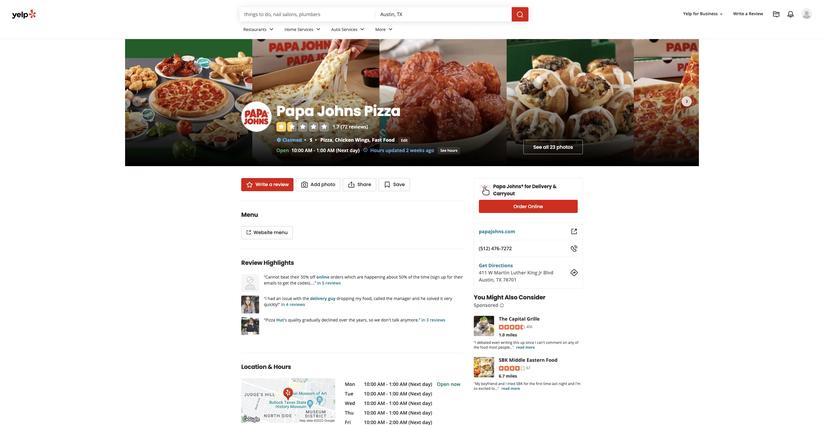Task type: locate. For each thing, give the bounding box(es) containing it.
beat
[[281, 274, 289, 280]]

more
[[525, 345, 535, 350], [511, 386, 520, 391]]

mon
[[345, 381, 355, 388]]

0 horizontal spatial review
[[241, 259, 262, 267]]

1 vertical spatial 16 info v2 image
[[500, 303, 504, 308]]

" pizza hut 's quality gradually declined over the years, so we don't talk anymore. " in 3 reviews
[[264, 317, 445, 323]]

hours down the fast
[[370, 147, 384, 154]]

middle
[[509, 357, 525, 364]]

"i debated even writing this up since i can't comment on any of the food most people…"
[[474, 340, 578, 350]]

see
[[533, 144, 542, 151], [440, 148, 446, 153]]

0 horizontal spatial more
[[511, 386, 520, 391]]

2 vertical spatial in
[[421, 317, 425, 323]]

1 horizontal spatial time
[[543, 381, 551, 387]]

guy
[[328, 296, 335, 302]]

0 horizontal spatial reviews
[[290, 302, 305, 308]]

of inside orders which are happening about 50% of the time (sign up for their emails to get the codes)....
[[408, 274, 412, 280]]

read more link for capital
[[516, 345, 535, 350]]

pizza up open 10:00 am - 1:00 am (next day)
[[320, 137, 332, 143]]

1 horizontal spatial ,
[[369, 137, 371, 143]]

10:00 for thu
[[364, 410, 376, 417]]

1 horizontal spatial 50%
[[399, 274, 407, 280]]

sbk middle eastern food image
[[474, 357, 494, 378]]

their
[[290, 274, 300, 280], [454, 274, 463, 280]]

which
[[344, 274, 356, 280]]

papa
[[276, 101, 314, 121], [493, 183, 506, 190]]

78701
[[503, 277, 517, 283]]

24 chevron down v2 image inside home services link
[[315, 26, 322, 33]]

declined
[[321, 317, 338, 323]]

1 horizontal spatial i
[[506, 381, 507, 387]]

in for in 4 reviews
[[281, 302, 285, 308]]

so inside "my boyfriend and i tried sbk for the first time last night and i'm so excited to…"
[[474, 386, 478, 391]]

region inside review highlights element
[[236, 274, 469, 335]]

write for write a review
[[256, 181, 268, 188]]

0 horizontal spatial their
[[290, 274, 300, 280]]

of inside "i debated even writing this up since i can't comment on any of the food most people…"
[[575, 340, 578, 345]]

1 24 chevron down v2 image from the left
[[268, 26, 275, 33]]

king
[[527, 270, 537, 276]]

- for wed
[[386, 400, 388, 407]]

2 vertical spatial pizza
[[265, 317, 275, 323]]

open
[[276, 147, 289, 154], [437, 381, 449, 388]]

miles for capital
[[506, 332, 517, 338]]

day) for thu
[[422, 410, 432, 417]]

" left '3'
[[419, 317, 420, 323]]

in left 4
[[281, 302, 285, 308]]

2 horizontal spatial reviews
[[430, 317, 445, 323]]

10:00 right thu
[[364, 410, 376, 417]]

kristina s. image
[[241, 296, 259, 314]]

1:00 for tue
[[389, 391, 399, 397]]

fast food link
[[372, 137, 395, 143]]

2 none field from the left
[[380, 11, 507, 18]]

papa johns pizza
[[276, 101, 401, 121]]

0 horizontal spatial &
[[268, 363, 272, 371]]

1 horizontal spatial more
[[525, 345, 535, 350]]

home services
[[285, 26, 313, 32]]

0 vertical spatial i
[[265, 296, 267, 302]]

the left first
[[529, 381, 535, 387]]

and inside dropping my food, called the manager and he solved it very quickly!
[[412, 296, 420, 302]]

up inside orders which are happening about 50% of the time (sign up for their emails to get the codes)....
[[441, 274, 446, 280]]

see hours link
[[438, 147, 460, 154]]

, left the fast
[[369, 137, 371, 143]]

0 vertical spatial 16 info v2 image
[[363, 148, 368, 153]]

0 vertical spatial "
[[315, 280, 316, 286]]

happening
[[364, 274, 385, 280]]

a for review
[[269, 181, 272, 188]]

" up emails
[[264, 274, 265, 280]]

2 50% from the left
[[399, 274, 407, 280]]

write for write a review
[[733, 11, 744, 17]]

1 horizontal spatial review
[[749, 11, 763, 17]]

food,
[[363, 296, 373, 302]]

1 horizontal spatial of
[[575, 340, 578, 345]]

10:00 down claimed link
[[291, 147, 304, 154]]

50% inside orders which are happening about 50% of the time (sign up for their emails to get the codes)....
[[399, 274, 407, 280]]

1:00 for mon
[[389, 381, 399, 388]]

3 photo of papa johns pizza - austin, tx, us. image from the left
[[379, 39, 507, 166]]

$
[[310, 137, 312, 143]]

10:00 right tue
[[364, 391, 376, 397]]

the capital grille image
[[474, 316, 494, 336]]

up right (sign
[[441, 274, 446, 280]]

so left excited
[[474, 386, 478, 391]]

delivery guy button
[[310, 296, 335, 302]]

johns
[[317, 101, 361, 121]]

10:00 right mon
[[364, 381, 376, 388]]

day) for mon
[[422, 381, 432, 388]]

tx
[[496, 277, 502, 283]]

0 horizontal spatial write
[[256, 181, 268, 188]]

1 " from the top
[[264, 274, 265, 280]]

2 horizontal spatial "
[[419, 317, 420, 323]]

for inside "my boyfriend and i tried sbk for the first time last night and i'm so excited to…"
[[524, 381, 529, 387]]

24 chevron down v2 image for home services
[[315, 26, 322, 33]]

and left i'm
[[568, 381, 574, 387]]

of right any
[[575, 340, 578, 345]]

1 horizontal spatial see
[[533, 144, 542, 151]]

sbk right the tried
[[516, 381, 523, 387]]

1 vertical spatial time
[[543, 381, 551, 387]]

10:00 right wed
[[364, 400, 376, 407]]

0 vertical spatial miles
[[506, 332, 517, 338]]

dropping
[[337, 296, 354, 302]]

1 vertical spatial "
[[279, 302, 280, 308]]

3 10:00 am - 1:00 am (next day) from the top
[[364, 400, 432, 407]]

24 chevron down v2 image left auto
[[315, 26, 322, 33]]

their inside orders which are happening about 50% of the time (sign up for their emails to get the codes)....
[[454, 274, 463, 280]]

solved
[[427, 296, 439, 302]]

4 24 chevron down v2 image from the left
[[387, 26, 394, 33]]

reviews down 'orders'
[[325, 280, 341, 286]]

24 chevron down v2 image right auto services
[[359, 26, 366, 33]]

papa inside papa johns® for delivery & carryout
[[493, 183, 506, 190]]

16 info v2 image down wings
[[363, 148, 368, 153]]

(512) 476-7272
[[479, 245, 512, 252]]

see left all
[[533, 144, 542, 151]]

hours
[[447, 148, 457, 153]]

50% right about
[[399, 274, 407, 280]]

for right yelp
[[693, 11, 699, 17]]

1 horizontal spatial so
[[474, 386, 478, 391]]

1 horizontal spatial write
[[733, 11, 744, 17]]

pizza link
[[320, 137, 332, 143]]

claimed link
[[283, 137, 302, 143]]

the right 'over'
[[349, 317, 355, 323]]

1 horizontal spatial reviews
[[325, 280, 341, 286]]

& inside papa johns® for delivery & carryout
[[553, 183, 557, 190]]

a left review
[[269, 181, 272, 188]]

2 horizontal spatial and
[[568, 381, 574, 387]]

see for see hours
[[440, 148, 446, 153]]

a for review
[[745, 11, 748, 17]]

2 , from the left
[[369, 137, 371, 143]]

- for thu
[[386, 410, 388, 417]]

read more down 6.7 miles
[[502, 386, 520, 391]]

read left "since"
[[516, 345, 525, 350]]

0 vertical spatial in
[[317, 280, 321, 286]]

2 vertical spatial "
[[419, 317, 420, 323]]

1 horizontal spatial &
[[553, 183, 557, 190]]

& right delivery
[[553, 183, 557, 190]]

50% up codes)....
[[301, 274, 309, 280]]

- for tue
[[386, 391, 388, 397]]

0 horizontal spatial none field
[[244, 11, 371, 18]]

,
[[332, 137, 334, 143], [369, 137, 371, 143]]

1 horizontal spatial hours
[[370, 147, 384, 154]]

1:00
[[316, 147, 326, 154], [389, 381, 399, 388], [389, 391, 399, 397], [389, 400, 399, 407], [389, 410, 399, 417]]

0 horizontal spatial sbk
[[499, 357, 508, 364]]

up right this
[[520, 340, 525, 345]]

quality
[[288, 317, 301, 323]]

24 phone v2 image
[[571, 245, 578, 252]]

0 vertical spatial so
[[369, 317, 373, 323]]

0 vertical spatial reviews
[[325, 280, 341, 286]]

1 vertical spatial a
[[269, 181, 272, 188]]

10:00 am - 1:00 am (next day) for wed
[[364, 400, 432, 407]]

0 horizontal spatial a
[[269, 181, 272, 188]]

quickly!
[[264, 302, 279, 308]]

1 vertical spatial food
[[546, 357, 558, 364]]

1 horizontal spatial food
[[546, 357, 558, 364]]

services inside home services link
[[298, 26, 313, 32]]

services right auto
[[342, 26, 357, 32]]

open down 16 claim filled v2 icon
[[276, 147, 289, 154]]

, left chicken
[[332, 137, 334, 143]]

for right (sign
[[447, 274, 453, 280]]

food
[[480, 345, 488, 350]]

1 horizontal spatial sbk
[[516, 381, 523, 387]]

get directions link
[[479, 262, 513, 269]]

1 miles from the top
[[506, 332, 517, 338]]

the capital grille
[[499, 316, 540, 322]]

24 chevron down v2 image right more on the top left
[[387, 26, 394, 33]]

1 horizontal spatial "
[[315, 280, 316, 286]]

1 vertical spatial of
[[575, 340, 578, 345]]

their right (sign
[[454, 274, 463, 280]]

hours right location
[[274, 363, 291, 371]]

menu
[[274, 229, 288, 236]]

0 horizontal spatial "
[[279, 302, 280, 308]]

10:00
[[291, 147, 304, 154], [364, 381, 376, 388], [364, 391, 376, 397], [364, 400, 376, 407], [364, 410, 376, 417]]

4 10:00 am - 1:00 am (next day) from the top
[[364, 410, 432, 417]]

2 10:00 am - 1:00 am (next day) from the top
[[364, 391, 432, 397]]

see left hours
[[440, 148, 446, 153]]

time left last
[[543, 381, 551, 387]]

business categories element
[[239, 21, 812, 39]]

review inside 'user actions' element
[[749, 11, 763, 17]]

their right the beat
[[290, 274, 300, 280]]

1 vertical spatial more
[[511, 386, 520, 391]]

christina o. image
[[801, 8, 812, 19]]

in for in 5 reviews
[[317, 280, 321, 286]]

" for orders which are happening about 50% of the time (sign up for their emails to get the codes)....
[[264, 274, 265, 280]]

a right 16 chevron down v2 icon
[[745, 11, 748, 17]]

16 chevron down v2 image
[[719, 12, 724, 16]]

0 horizontal spatial papa
[[276, 101, 314, 121]]

1 vertical spatial read more
[[502, 386, 520, 391]]

for left first
[[524, 381, 529, 387]]

and left he
[[412, 296, 420, 302]]

the left food
[[474, 345, 479, 350]]

1 vertical spatial i
[[535, 340, 536, 345]]

0 horizontal spatial food
[[383, 137, 395, 143]]

(next for tue
[[409, 391, 421, 397]]

1 horizontal spatial in
[[317, 280, 321, 286]]

0 horizontal spatial read
[[502, 386, 510, 391]]

None field
[[244, 11, 371, 18], [380, 11, 507, 18]]

open inside location & hours element
[[437, 381, 449, 388]]

2 vertical spatial i
[[506, 381, 507, 387]]

write inside 'user actions' element
[[733, 11, 744, 17]]

day) for tue
[[422, 391, 432, 397]]

save button
[[379, 178, 410, 191]]

papa up 1.7 star rating image
[[276, 101, 314, 121]]

projects image
[[773, 11, 780, 18]]

" for " in 5 reviews
[[315, 280, 316, 286]]

0 vertical spatial up
[[441, 274, 446, 280]]

1 vertical spatial pizza
[[320, 137, 332, 143]]

read more for middle
[[502, 386, 520, 391]]

1 vertical spatial hours
[[274, 363, 291, 371]]

0 vertical spatial read
[[516, 345, 525, 350]]

last
[[552, 381, 558, 387]]

talk
[[392, 317, 399, 323]]

2 24 chevron down v2 image from the left
[[315, 26, 322, 33]]

read more for capital
[[516, 345, 535, 350]]

2 vertical spatial "
[[264, 317, 265, 323]]

miles down 4 star rating "image"
[[506, 373, 517, 379]]

24 chevron down v2 image right restaurants
[[268, 26, 275, 33]]

order online
[[514, 203, 543, 210]]

0 vertical spatial &
[[553, 183, 557, 190]]

so left we at the left bottom of the page
[[369, 317, 373, 323]]

0 horizontal spatial 50%
[[301, 274, 309, 280]]

"
[[264, 274, 265, 280], [264, 296, 265, 302], [264, 317, 265, 323]]

0 horizontal spatial open
[[276, 147, 289, 154]]

the right called
[[386, 296, 393, 302]]

0 vertical spatial sbk
[[499, 357, 508, 364]]

pizza , chicken wings , fast food
[[320, 137, 395, 143]]

write a review link
[[241, 178, 294, 191]]

very
[[444, 296, 452, 302]]

10:00 am - 1:00 am (next day) for mon
[[364, 381, 432, 388]]

write right 16 chevron down v2 icon
[[733, 11, 744, 17]]

review left the projects icon
[[749, 11, 763, 17]]

16 info v2 image down might
[[500, 303, 504, 308]]

up
[[441, 274, 446, 280], [520, 340, 525, 345]]

now
[[451, 381, 461, 388]]

0 horizontal spatial of
[[408, 274, 412, 280]]

2 " from the top
[[264, 296, 265, 302]]

i left had
[[265, 296, 267, 302]]

1 vertical spatial miles
[[506, 373, 517, 379]]

blvd
[[543, 270, 553, 276]]

read more link down 6.7 miles
[[502, 386, 520, 391]]

the
[[413, 274, 420, 280], [290, 280, 296, 286], [303, 296, 309, 302], [386, 296, 393, 302], [349, 317, 355, 323], [474, 345, 479, 350], [529, 381, 535, 387]]

website menu link
[[241, 226, 293, 239]]

sponsored
[[474, 302, 498, 309]]

0 horizontal spatial see
[[440, 148, 446, 153]]

1 horizontal spatial a
[[745, 11, 748, 17]]

papa up carryout
[[493, 183, 506, 190]]

reviews down with on the bottom left of page
[[290, 302, 305, 308]]

0 vertical spatial read more
[[516, 345, 535, 350]]

0 horizontal spatial ,
[[332, 137, 334, 143]]

read more link
[[516, 345, 535, 350], [502, 386, 520, 391]]

" in 4 reviews
[[279, 302, 305, 308]]

region
[[236, 274, 469, 335]]

read more up the sbk middle eastern food link
[[516, 345, 535, 350]]

see all 23 photos link
[[524, 140, 583, 154]]

2 their from the left
[[454, 274, 463, 280]]

people…"
[[498, 345, 514, 350]]

" for " in 4 reviews
[[279, 302, 280, 308]]

0 vertical spatial more
[[525, 345, 535, 350]]

yelp
[[683, 11, 692, 17]]

1 horizontal spatial pizza
[[320, 137, 332, 143]]

1.7 star rating image
[[276, 122, 329, 132]]

services
[[298, 26, 313, 32], [342, 26, 357, 32]]

fast
[[372, 137, 382, 143]]

24 share v2 image
[[348, 181, 355, 188]]

1 horizontal spatial none field
[[380, 11, 507, 18]]

photo of papa johns pizza - austin, tx, us. image
[[125, 39, 252, 166], [252, 39, 379, 166], [379, 39, 507, 166], [507, 39, 634, 166], [634, 39, 761, 166]]

" left had
[[264, 296, 265, 302]]

2 miles from the top
[[506, 373, 517, 379]]

of
[[408, 274, 412, 280], [575, 340, 578, 345]]

1 photo of papa johns pizza - austin, tx, us. image from the left
[[125, 39, 252, 166]]

sbk
[[499, 357, 508, 364], [516, 381, 523, 387]]

in left 5
[[317, 280, 321, 286]]

" left 'hut' on the bottom left of page
[[264, 317, 265, 323]]

share
[[357, 181, 371, 188]]

more down 6.7 miles
[[511, 386, 520, 391]]

0 vertical spatial of
[[408, 274, 412, 280]]

1 10:00 am - 1:00 am (next day) from the top
[[364, 381, 432, 388]]

24 external link v2 image
[[571, 228, 578, 235]]

read
[[516, 345, 525, 350], [502, 386, 510, 391]]

write right 24 star v2 image
[[256, 181, 268, 188]]

1 none field from the left
[[244, 11, 371, 18]]

1 horizontal spatial read
[[516, 345, 525, 350]]

more for capital
[[525, 345, 535, 350]]

read right to…"
[[502, 386, 510, 391]]

" down off
[[315, 280, 316, 286]]

services for home services
[[298, 26, 313, 32]]

24 chevron down v2 image
[[268, 26, 275, 33], [315, 26, 322, 33], [359, 26, 366, 33], [387, 26, 394, 33]]

more left the can't
[[525, 345, 535, 350]]

1.7
[[333, 123, 339, 130]]

food right the fast
[[383, 137, 395, 143]]

1 vertical spatial read
[[502, 386, 510, 391]]

open now
[[437, 381, 461, 388]]

None search field
[[239, 7, 530, 21]]

1 services from the left
[[298, 26, 313, 32]]

0 vertical spatial open
[[276, 147, 289, 154]]

chris m. image
[[241, 317, 259, 335]]

he
[[421, 296, 426, 302]]

0 horizontal spatial in
[[281, 302, 285, 308]]

review up simon h. image
[[241, 259, 262, 267]]

0 vertical spatial "
[[264, 274, 265, 280]]

user actions element
[[679, 7, 820, 44]]

0 horizontal spatial and
[[412, 296, 420, 302]]

0 horizontal spatial time
[[421, 274, 430, 280]]

auto
[[331, 26, 341, 32]]

miles down 4.5 star rating image
[[506, 332, 517, 338]]

24 chevron down v2 image inside auto services link
[[359, 26, 366, 33]]

0 horizontal spatial up
[[441, 274, 446, 280]]

get
[[283, 280, 289, 286]]

0 vertical spatial papa
[[276, 101, 314, 121]]

services inside auto services link
[[342, 26, 357, 32]]

see all 23 photos
[[533, 144, 573, 151]]

hut button
[[276, 317, 284, 323]]

i inside "i debated even writing this up since i can't comment on any of the food most people…"
[[535, 340, 536, 345]]

2 photo of papa johns pizza - austin, tx, us. image from the left
[[252, 39, 379, 166]]

open for open now
[[437, 381, 449, 388]]

24 chevron down v2 image for restaurants
[[268, 26, 275, 33]]

1 vertical spatial read more link
[[502, 386, 520, 391]]

2 horizontal spatial i
[[535, 340, 536, 345]]

10:00 am - 1:00 am (next day) for tue
[[364, 391, 432, 397]]

i left the tried
[[506, 381, 507, 387]]

pizza left 'hut' on the bottom left of page
[[265, 317, 275, 323]]

1 vertical spatial "
[[264, 296, 265, 302]]

(sign
[[431, 274, 440, 280]]

night
[[559, 381, 567, 387]]

region containing "
[[236, 274, 469, 335]]

3 24 chevron down v2 image from the left
[[359, 26, 366, 33]]

read more link up the sbk middle eastern food link
[[516, 345, 535, 350]]

2 services from the left
[[342, 26, 357, 32]]

0 vertical spatial write
[[733, 11, 744, 17]]

time left (sign
[[421, 274, 430, 280]]

1 50% from the left
[[301, 274, 309, 280]]

24 chevron down v2 image inside more "link"
[[387, 26, 394, 33]]

for right johns®
[[525, 183, 531, 190]]

" down an
[[279, 302, 280, 308]]

services right home
[[298, 26, 313, 32]]

& right location
[[268, 363, 272, 371]]

1 horizontal spatial services
[[342, 26, 357, 32]]

my
[[355, 296, 361, 302]]

i left the can't
[[535, 340, 536, 345]]

you
[[474, 294, 485, 302]]

1 vertical spatial reviews
[[290, 302, 305, 308]]

0 vertical spatial review
[[749, 11, 763, 17]]

in left '3'
[[421, 317, 425, 323]]

0 horizontal spatial 16 info v2 image
[[363, 148, 368, 153]]

0 vertical spatial a
[[745, 11, 748, 17]]

write a review
[[256, 181, 289, 188]]

1 vertical spatial sbk
[[516, 381, 523, 387]]

since
[[526, 340, 534, 345]]

pizza up reviews)
[[364, 101, 401, 121]]

and down 6.7
[[498, 381, 505, 387]]

open left now
[[437, 381, 449, 388]]

16 info v2 image
[[363, 148, 368, 153], [500, 303, 504, 308]]

food right eastern
[[546, 357, 558, 364]]

i inside review highlights element
[[265, 296, 267, 302]]

reviews right '3'
[[430, 317, 445, 323]]

24 chevron down v2 image for auto services
[[359, 26, 366, 33]]

updated
[[385, 147, 405, 154]]

1 vertical spatial so
[[474, 386, 478, 391]]

sbk up 4 star rating "image"
[[499, 357, 508, 364]]

0 horizontal spatial i
[[265, 296, 267, 302]]

of right about
[[408, 274, 412, 280]]

24 chevron down v2 image inside the restaurants link
[[268, 26, 275, 33]]

home services link
[[280, 21, 327, 39]]

write
[[733, 11, 744, 17], [256, 181, 268, 188]]



Task type: vqa. For each thing, say whether or not it's contained in the screenshot.
$ button
no



Task type: describe. For each thing, give the bounding box(es) containing it.
photo
[[321, 181, 335, 188]]

even
[[492, 340, 500, 345]]

review highlights
[[241, 259, 294, 267]]

off
[[310, 274, 315, 280]]

0 vertical spatial pizza
[[364, 101, 401, 121]]

notifications image
[[787, 11, 794, 18]]

reviews)
[[349, 123, 368, 130]]

" i had an issue with the delivery guy
[[264, 296, 335, 302]]

miles for middle
[[506, 373, 517, 379]]

time inside orders which are happening about 50% of the time (sign up for their emails to get the codes)....
[[421, 274, 430, 280]]

1 horizontal spatial 16 info v2 image
[[500, 303, 504, 308]]

auto services
[[331, 26, 357, 32]]

open 10:00 am - 1:00 am (next day)
[[276, 147, 360, 154]]

emails
[[264, 280, 277, 286]]

all
[[543, 144, 549, 151]]

the down the " cannot beat their 50% off online
[[290, 280, 296, 286]]

comment
[[546, 340, 562, 345]]

tue
[[345, 391, 353, 397]]

1 , from the left
[[332, 137, 334, 143]]

(next for mon
[[409, 381, 421, 388]]

the right with on the bottom left of page
[[303, 296, 309, 302]]

1:00 for wed
[[389, 400, 399, 407]]

papa johns® for delivery & carryout
[[493, 183, 557, 197]]

4 photo of papa johns pizza - austin, tx, us. image from the left
[[507, 39, 634, 166]]

orders
[[331, 274, 343, 280]]

5 photo of papa johns pizza - austin, tx, us. image from the left
[[634, 39, 761, 166]]

austin,
[[479, 277, 495, 283]]

capital
[[509, 316, 526, 322]]

years,
[[356, 317, 368, 323]]

auto services link
[[327, 21, 371, 39]]

also
[[505, 294, 517, 302]]

info alert
[[363, 147, 434, 154]]

day) for wed
[[422, 400, 432, 407]]

photos
[[557, 144, 573, 151]]

previous image
[[133, 98, 141, 105]]

1 vertical spatial &
[[268, 363, 272, 371]]

edit
[[401, 138, 408, 143]]

up inside "i debated even writing this up since i can't comment on any of the food most people…"
[[520, 340, 525, 345]]

more
[[375, 26, 386, 32]]

6.7 miles
[[499, 373, 517, 379]]

sbk inside "my boyfriend and i tried sbk for the first time last night and i'm so excited to…"
[[516, 381, 523, 387]]

anymore.
[[400, 317, 419, 323]]

pizza inside review highlights element
[[265, 317, 275, 323]]

simon h. image
[[241, 274, 259, 292]]

(next for wed
[[409, 400, 421, 407]]

restaurants
[[243, 26, 267, 32]]

none field find
[[244, 11, 371, 18]]

johns®
[[507, 183, 524, 190]]

the inside dropping my food, called the manager and he solved it very quickly!
[[386, 296, 393, 302]]

any
[[568, 340, 574, 345]]

see hours
[[440, 148, 457, 153]]

papajohns.com link
[[479, 228, 515, 235]]

for inside yelp for business 'button'
[[693, 11, 699, 17]]

so inside review highlights element
[[369, 317, 373, 323]]

papa for papa johns pizza
[[276, 101, 314, 121]]

"my boyfriend and i tried sbk for the first time last night and i'm so excited to…"
[[474, 381, 580, 391]]

review highlights element
[[232, 249, 469, 344]]

location & hours element
[[232, 353, 475, 425]]

the left (sign
[[413, 274, 420, 280]]

search image
[[517, 11, 524, 18]]

0 horizontal spatial hours
[[274, 363, 291, 371]]

services for auto services
[[342, 26, 357, 32]]

open for open 10:00 am - 1:00 am (next day)
[[276, 147, 289, 154]]

in 4 reviews button
[[280, 302, 305, 308]]

i'm
[[575, 381, 580, 387]]

10:00 for wed
[[364, 400, 376, 407]]

business
[[700, 11, 718, 17]]

online button
[[316, 274, 329, 280]]

1 vertical spatial review
[[241, 259, 262, 267]]

10:00 for tue
[[364, 391, 376, 397]]

to…"
[[491, 386, 499, 391]]

grille
[[527, 316, 540, 322]]

the inside "my boyfriend and i tried sbk for the first time last night and i'm so excited to…"
[[529, 381, 535, 387]]

10:00 for mon
[[364, 381, 376, 388]]

" cannot beat their 50% off online
[[264, 274, 329, 280]]

411
[[479, 270, 487, 276]]

we
[[374, 317, 380, 323]]

24 camera v2 image
[[301, 181, 308, 188]]

2 vertical spatial reviews
[[430, 317, 445, 323]]

restaurants link
[[239, 21, 280, 39]]

(next for thu
[[409, 410, 421, 417]]

menu element
[[232, 201, 464, 239]]

more for middle
[[511, 386, 520, 391]]

are
[[357, 274, 363, 280]]

read for capital
[[516, 345, 525, 350]]

2 horizontal spatial in
[[421, 317, 425, 323]]

map image
[[241, 379, 335, 423]]

thu
[[345, 410, 354, 417]]

" for dropping my food, called the manager and he solved it very quickly!
[[264, 296, 265, 302]]

for inside orders which are happening about 50% of the time (sign up for their emails to get the codes)....
[[447, 274, 453, 280]]

first
[[536, 381, 542, 387]]

24 directions v2 image
[[571, 269, 578, 276]]

3
[[426, 317, 429, 323]]

consider
[[519, 294, 545, 302]]

directions
[[488, 262, 513, 269]]

reviews for online
[[325, 280, 341, 286]]

Find text field
[[244, 11, 371, 18]]

read more link for middle
[[502, 386, 520, 391]]

- for mon
[[386, 381, 388, 388]]

16 external link v2 image
[[246, 230, 251, 235]]

the
[[499, 316, 508, 322]]

wings
[[355, 137, 369, 143]]

can't
[[537, 340, 545, 345]]

debated
[[477, 340, 491, 345]]

10:00 am - 1:00 am (next day) for thu
[[364, 410, 432, 417]]

this
[[513, 340, 519, 345]]

the inside "i debated even writing this up since i can't comment on any of the food most people…"
[[474, 345, 479, 350]]

yelp for business button
[[681, 8, 726, 19]]

time inside "my boyfriend and i tried sbk for the first time last night and i'm so excited to…"
[[543, 381, 551, 387]]

1 their from the left
[[290, 274, 300, 280]]

location
[[241, 363, 267, 371]]

reviews for the
[[290, 302, 305, 308]]

papa for papa johns® for delivery & carryout
[[493, 183, 506, 190]]

24 save outline v2 image
[[384, 181, 391, 188]]

6.7
[[499, 373, 505, 379]]

1:00 for thu
[[389, 410, 399, 417]]

"my
[[474, 381, 480, 387]]

sbk middle eastern food link
[[499, 357, 558, 364]]

none field near
[[380, 11, 507, 18]]

476-
[[491, 245, 501, 252]]

7272
[[501, 245, 512, 252]]

Near text field
[[380, 11, 507, 18]]

for inside papa johns® for delivery & carryout
[[525, 183, 531, 190]]

sbk middle eastern food
[[499, 357, 558, 364]]

might
[[486, 294, 504, 302]]

see for see all 23 photos
[[533, 144, 542, 151]]

1.0 miles
[[499, 332, 517, 338]]

1 horizontal spatial and
[[498, 381, 505, 387]]

16 info v2 image inside info alert
[[363, 148, 368, 153]]

delivery
[[310, 296, 327, 302]]

16 claim filled v2 image
[[276, 138, 281, 142]]

2
[[406, 147, 409, 154]]

called
[[374, 296, 385, 302]]

an
[[276, 296, 281, 302]]

website menu
[[253, 229, 288, 236]]

it
[[440, 296, 443, 302]]

order online link
[[479, 200, 578, 213]]

4.5 star rating image
[[499, 325, 525, 330]]

review
[[273, 181, 289, 188]]

menu
[[241, 211, 258, 219]]

read for middle
[[502, 386, 510, 391]]

w
[[488, 270, 493, 276]]

the capital grille link
[[499, 316, 540, 322]]

hours updated 2 weeks ago
[[370, 147, 434, 154]]

24 chevron down v2 image for more
[[387, 26, 394, 33]]

"i
[[474, 340, 476, 345]]

4 star rating image
[[499, 366, 525, 371]]

write a review
[[733, 11, 763, 17]]

hours inside info alert
[[370, 147, 384, 154]]

next image
[[683, 98, 691, 105]]

i inside "my boyfriend and i tried sbk for the first time last night and i'm so excited to…"
[[506, 381, 507, 387]]

3 " from the top
[[264, 317, 265, 323]]

boyfriend
[[481, 381, 497, 387]]

0 vertical spatial food
[[383, 137, 395, 143]]

highlights
[[264, 259, 294, 267]]

most
[[489, 345, 497, 350]]

24 star v2 image
[[246, 181, 253, 188]]

23
[[550, 144, 555, 151]]

(72
[[341, 123, 348, 130]]

4
[[286, 302, 288, 308]]



